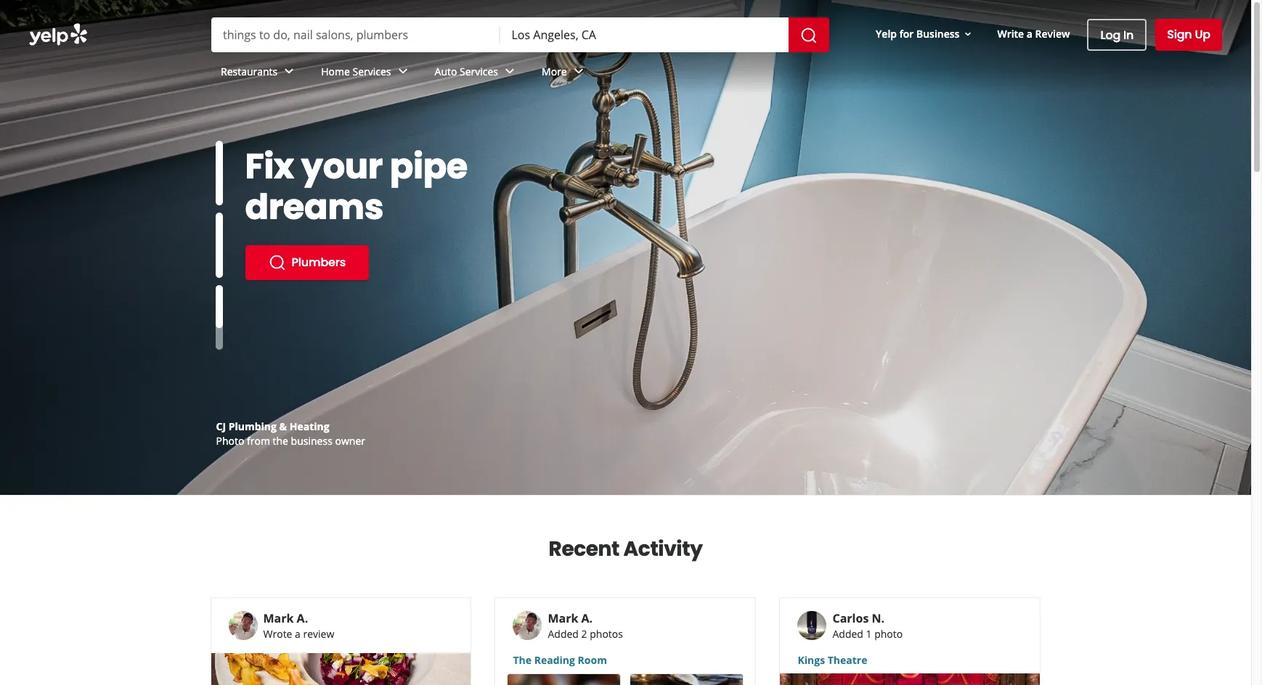 Task type: describe. For each thing, give the bounding box(es) containing it.
sign
[[1167, 26, 1192, 43]]

added for carlos
[[833, 627, 863, 641]]

plumbing
[[229, 420, 277, 434]]

services for auto services
[[460, 64, 498, 78]]

from
[[247, 434, 270, 448]]

3 select slide image from the top
[[215, 265, 223, 330]]

carlos
[[833, 611, 869, 627]]

owner
[[335, 434, 365, 448]]

cj plumbing & heating photo from the business owner
[[216, 420, 365, 448]]

search image
[[800, 27, 818, 44]]

for
[[900, 27, 914, 40]]

business categories element
[[209, 52, 1222, 94]]

auto services link
[[423, 52, 530, 94]]

up
[[1195, 26, 1211, 43]]

Find text field
[[223, 27, 488, 43]]

1
[[866, 627, 872, 641]]

your
[[301, 142, 383, 191]]

none search field containing sign up
[[0, 0, 1251, 94]]

none search field inside explore banner section banner
[[211, 17, 832, 52]]

business
[[291, 434, 332, 448]]

2 select slide image from the top
[[215, 213, 223, 278]]

sign up
[[1167, 26, 1211, 43]]

write a review link
[[992, 21, 1076, 47]]

fix your pipe dreams
[[245, 142, 468, 232]]

a inside mark a. wrote a review
[[295, 627, 301, 641]]

more link
[[530, 52, 599, 94]]

pipe
[[390, 142, 468, 191]]

recent activity
[[549, 535, 703, 564]]

photo of carlos n. image
[[798, 611, 827, 640]]

photos
[[590, 627, 623, 641]]

home services
[[321, 64, 391, 78]]

cj
[[216, 420, 226, 434]]

room
[[578, 654, 607, 667]]

a. for mark a. wrote a review
[[297, 611, 308, 627]]

log in link
[[1087, 19, 1147, 51]]

photo of mark a. image for mark a. wrote a review
[[228, 611, 257, 640]]

explore recent activity section section
[[199, 496, 1053, 686]]

the
[[513, 654, 532, 667]]

1 open photo lightbox image from the left
[[508, 675, 621, 686]]

plumbers link
[[245, 245, 369, 280]]

mark for mark a. wrote a review
[[263, 611, 294, 627]]

none field find
[[223, 27, 488, 43]]

wrote
[[263, 627, 292, 641]]

review
[[303, 627, 334, 641]]

the reading room link
[[513, 654, 738, 668]]

1 select slide image from the top
[[215, 141, 223, 206]]

business
[[916, 27, 960, 40]]

24 chevron down v2 image for auto services
[[501, 63, 519, 80]]

24 search v2 image
[[268, 254, 286, 272]]

a. for mark a. added 2 photos
[[581, 611, 593, 627]]

carlos n. added 1 photo
[[833, 611, 903, 641]]

review
[[1035, 27, 1070, 40]]

restaurants link
[[209, 52, 310, 94]]

2
[[581, 627, 587, 641]]



Task type: vqa. For each thing, say whether or not it's contained in the screenshot.
the leftmost field
yes



Task type: locate. For each thing, give the bounding box(es) containing it.
0 horizontal spatial photo of mark a. image
[[228, 611, 257, 640]]

24 chevron down v2 image right auto services
[[501, 63, 519, 80]]

none field near
[[512, 27, 777, 43]]

mark up the reading room
[[548, 611, 578, 627]]

a right write
[[1027, 27, 1033, 40]]

open photo lightbox image
[[508, 675, 621, 686], [631, 675, 743, 686]]

1 none field from the left
[[223, 27, 488, 43]]

0 horizontal spatial open photo lightbox image
[[508, 675, 621, 686]]

a right the wrote
[[295, 627, 301, 641]]

1 horizontal spatial 24 chevron down v2 image
[[394, 63, 411, 80]]

0 horizontal spatial mark
[[263, 611, 294, 627]]

photo
[[216, 434, 244, 448]]

3 24 chevron down v2 image from the left
[[501, 63, 519, 80]]

write
[[997, 27, 1024, 40]]

mark a. link for mark a. added 2 photos
[[548, 611, 593, 627]]

None field
[[223, 27, 488, 43], [512, 27, 777, 43]]

services right the auto at the top
[[460, 64, 498, 78]]

mark a. link up the 2
[[548, 611, 593, 627]]

theatre
[[828, 654, 867, 667]]

photo of mark a. image
[[228, 611, 257, 640], [513, 611, 542, 640]]

photo of mark a. image for mark a. added 2 photos
[[513, 611, 542, 640]]

0 horizontal spatial mark a. link
[[263, 611, 308, 627]]

mark a. link for mark a. wrote a review
[[263, 611, 308, 627]]

yelp for business button
[[870, 21, 980, 47]]

2 added from the left
[[833, 627, 863, 641]]

1 mark from the left
[[263, 611, 294, 627]]

24 chevron down v2 image inside restaurants link
[[280, 63, 298, 80]]

24 chevron down v2 image right restaurants
[[280, 63, 298, 80]]

a.
[[297, 611, 308, 627], [581, 611, 593, 627]]

1 horizontal spatial open photo lightbox image
[[631, 675, 743, 686]]

1 vertical spatial a
[[295, 627, 301, 641]]

24 chevron down v2 image
[[280, 63, 298, 80], [394, 63, 411, 80], [501, 63, 519, 80]]

a. up review
[[297, 611, 308, 627]]

kings theatre link
[[798, 654, 1023, 668]]

recent
[[549, 535, 619, 564]]

photo of mark a. image up the
[[513, 611, 542, 640]]

24 chevron down v2 image inside auto services link
[[501, 63, 519, 80]]

a. inside "mark a. added 2 photos"
[[581, 611, 593, 627]]

photo of mark a. image left the wrote
[[228, 611, 257, 640]]

mark a. link
[[263, 611, 308, 627], [548, 611, 593, 627]]

2 24 chevron down v2 image from the left
[[394, 63, 411, 80]]

2 none field from the left
[[512, 27, 777, 43]]

1 horizontal spatial mark
[[548, 611, 578, 627]]

services for home services
[[353, 64, 391, 78]]

a
[[1027, 27, 1033, 40], [295, 627, 301, 641]]

24 chevron down v2 image
[[570, 63, 587, 80]]

log in
[[1101, 27, 1134, 43]]

1 horizontal spatial mark a. link
[[548, 611, 593, 627]]

16 chevron down v2 image
[[962, 28, 974, 40]]

the reading room
[[513, 654, 607, 667]]

24 chevron down v2 image inside home services link
[[394, 63, 411, 80]]

2 mark from the left
[[548, 611, 578, 627]]

explore banner section banner
[[0, 0, 1251, 495]]

heating
[[290, 420, 329, 434]]

added
[[548, 627, 579, 641], [833, 627, 863, 641]]

a. inside mark a. wrote a review
[[297, 611, 308, 627]]

0 horizontal spatial services
[[353, 64, 391, 78]]

yelp for business
[[876, 27, 960, 40]]

photo
[[874, 627, 903, 641]]

restaurants
[[221, 64, 278, 78]]

1 horizontal spatial added
[[833, 627, 863, 641]]

0 horizontal spatial a.
[[297, 611, 308, 627]]

2 horizontal spatial 24 chevron down v2 image
[[501, 63, 519, 80]]

1 24 chevron down v2 image from the left
[[280, 63, 298, 80]]

1 added from the left
[[548, 627, 579, 641]]

1 mark a. link from the left
[[263, 611, 308, 627]]

log
[[1101, 27, 1121, 43]]

kings theatre
[[798, 654, 867, 667]]

1 services from the left
[[353, 64, 391, 78]]

fix
[[245, 142, 294, 191]]

1 horizontal spatial none field
[[512, 27, 777, 43]]

None search field
[[0, 0, 1251, 94]]

0 horizontal spatial 24 chevron down v2 image
[[280, 63, 298, 80]]

services
[[353, 64, 391, 78], [460, 64, 498, 78]]

added inside carlos n. added 1 photo
[[833, 627, 863, 641]]

mark inside "mark a. added 2 photos"
[[548, 611, 578, 627]]

24 chevron down v2 image for restaurants
[[280, 63, 298, 80]]

open photo lightbox image down the reading room link
[[631, 675, 743, 686]]

mark inside mark a. wrote a review
[[263, 611, 294, 627]]

yelp
[[876, 27, 897, 40]]

activity
[[623, 535, 703, 564]]

plumbers
[[292, 254, 346, 271]]

services right the home
[[353, 64, 391, 78]]

home
[[321, 64, 350, 78]]

1 horizontal spatial a
[[1027, 27, 1033, 40]]

24 chevron down v2 image left the auto at the top
[[394, 63, 411, 80]]

sign up link
[[1156, 19, 1222, 51]]

dreams
[[245, 183, 383, 232]]

added inside "mark a. added 2 photos"
[[548, 627, 579, 641]]

added for mark
[[548, 627, 579, 641]]

0 horizontal spatial added
[[548, 627, 579, 641]]

in
[[1123, 27, 1134, 43]]

24 chevron down v2 image for home services
[[394, 63, 411, 80]]

mark for mark a. added 2 photos
[[548, 611, 578, 627]]

2 a. from the left
[[581, 611, 593, 627]]

home services link
[[310, 52, 423, 94]]

None search field
[[211, 17, 832, 52]]

2 services from the left
[[460, 64, 498, 78]]

mark a. added 2 photos
[[548, 611, 623, 641]]

kings
[[798, 654, 825, 667]]

added left the 2
[[548, 627, 579, 641]]

mark a. link up the wrote
[[263, 611, 308, 627]]

&
[[279, 420, 287, 434]]

a inside banner
[[1027, 27, 1033, 40]]

2 open photo lightbox image from the left
[[631, 675, 743, 686]]

more
[[542, 64, 567, 78]]

1 horizontal spatial a.
[[581, 611, 593, 627]]

1 photo of mark a. image from the left
[[228, 611, 257, 640]]

open photo lightbox image down the reading room
[[508, 675, 621, 686]]

auto
[[435, 64, 457, 78]]

2 photo of mark a. image from the left
[[513, 611, 542, 640]]

carlos n. link
[[833, 611, 885, 627]]

1 horizontal spatial services
[[460, 64, 498, 78]]

select slide image
[[215, 141, 223, 206], [215, 213, 223, 278], [215, 265, 223, 330]]

0 horizontal spatial a
[[295, 627, 301, 641]]

auto services
[[435, 64, 498, 78]]

mark up the wrote
[[263, 611, 294, 627]]

mark a. wrote a review
[[263, 611, 334, 641]]

added down carlos
[[833, 627, 863, 641]]

2 mark a. link from the left
[[548, 611, 593, 627]]

1 a. from the left
[[297, 611, 308, 627]]

the
[[273, 434, 288, 448]]

write a review
[[997, 27, 1070, 40]]

reading
[[534, 654, 575, 667]]

1 horizontal spatial photo of mark a. image
[[513, 611, 542, 640]]

cj plumbing & heating link
[[216, 420, 329, 434]]

mark
[[263, 611, 294, 627], [548, 611, 578, 627]]

a. up the 2
[[581, 611, 593, 627]]

0 vertical spatial a
[[1027, 27, 1033, 40]]

Near text field
[[512, 27, 777, 43]]

0 horizontal spatial none field
[[223, 27, 488, 43]]

n.
[[872, 611, 885, 627]]



